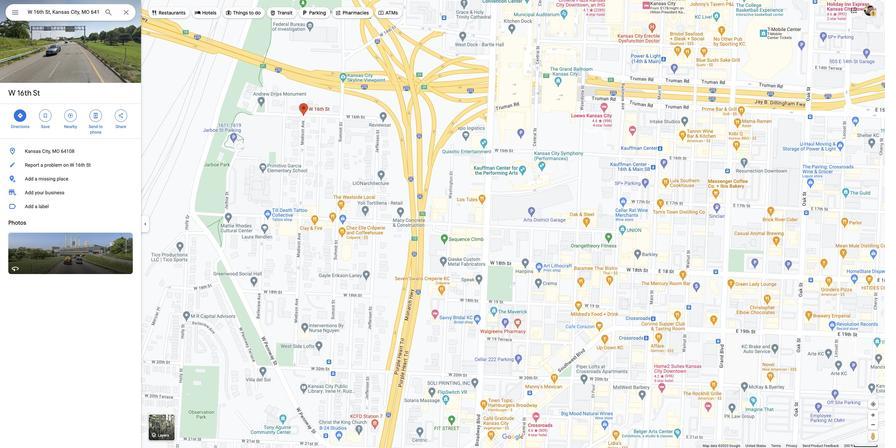 Task type: vqa. For each thing, say whether or not it's contained in the screenshot.


Task type: describe. For each thing, give the bounding box(es) containing it.
actions for w 16th st region
[[0, 104, 141, 139]]

a for label
[[35, 204, 37, 210]]

atms
[[386, 10, 398, 16]]

directions
[[11, 124, 30, 129]]


[[270, 9, 276, 17]]

report
[[25, 163, 39, 168]]

add a missing place button
[[0, 172, 141, 186]]

label
[[39, 204, 49, 210]]

send product feedback
[[803, 445, 839, 448]]

terms button
[[771, 444, 781, 449]]

privacy
[[786, 445, 797, 448]]

restaurants
[[159, 10, 186, 16]]

united
[[746, 445, 755, 448]]

pharmacies
[[343, 10, 369, 16]]

map
[[703, 445, 710, 448]]


[[42, 112, 48, 120]]


[[93, 112, 99, 120]]

add your business link
[[0, 186, 141, 200]]


[[195, 9, 201, 17]]

on
[[63, 163, 69, 168]]

send to phone
[[89, 124, 103, 135]]

0 horizontal spatial st
[[33, 89, 40, 98]]

16th inside button
[[75, 163, 85, 168]]

things
[[233, 10, 248, 16]]

send for send to phone
[[89, 124, 98, 129]]

©2023
[[718, 445, 729, 448]]

 things to do
[[225, 9, 261, 17]]

st inside button
[[86, 163, 91, 168]]

mo
[[52, 149, 60, 154]]


[[225, 9, 232, 17]]

map data ©2023 google
[[703, 445, 740, 448]]

collapse side panel image
[[141, 221, 149, 228]]

product
[[811, 445, 823, 448]]

report a problem on w 16th st button
[[0, 158, 141, 172]]

send product feedback button
[[803, 444, 839, 449]]

kansas city, mo 64108 button
[[0, 145, 141, 158]]

a for problem
[[40, 163, 43, 168]]

add for add your business
[[25, 190, 34, 196]]

google
[[729, 445, 740, 448]]


[[302, 9, 308, 17]]

64108
[[61, 149, 74, 154]]

 search field
[[6, 4, 136, 22]]

city,
[[42, 149, 51, 154]]

 restaurants
[[151, 9, 186, 17]]

problem
[[44, 163, 62, 168]]


[[378, 9, 384, 17]]

save
[[41, 124, 50, 129]]

ft
[[851, 445, 853, 448]]

add a label button
[[0, 200, 141, 214]]

add a missing place
[[25, 176, 68, 182]]


[[151, 9, 157, 17]]

kansas city, mo 64108
[[25, 149, 74, 154]]

kansas
[[25, 149, 41, 154]]

google maps element
[[0, 0, 885, 449]]

privacy button
[[786, 444, 797, 449]]

show your location image
[[870, 402, 877, 408]]



Task type: locate. For each thing, give the bounding box(es) containing it.
to up phone
[[99, 124, 103, 129]]

0 horizontal spatial w
[[8, 89, 15, 98]]

add inside add a missing place 'button'
[[25, 176, 34, 182]]

send left product
[[803, 445, 810, 448]]

parking
[[309, 10, 326, 16]]

st
[[33, 89, 40, 98], [86, 163, 91, 168]]

add inside add your business link
[[25, 190, 34, 196]]

 parking
[[302, 9, 326, 17]]

terms
[[771, 445, 781, 448]]

add for add a missing place
[[25, 176, 34, 182]]

16th up 
[[17, 89, 32, 98]]

1 vertical spatial st
[[86, 163, 91, 168]]

w 16th st
[[8, 89, 40, 98]]

1 add from the top
[[25, 176, 34, 182]]

0 vertical spatial w
[[8, 89, 15, 98]]

add for add a label
[[25, 204, 34, 210]]

a left missing
[[35, 176, 37, 182]]

send inside the send to phone
[[89, 124, 98, 129]]

add your business
[[25, 190, 65, 196]]

add left label
[[25, 204, 34, 210]]

business
[[45, 190, 65, 196]]

1 vertical spatial a
[[35, 176, 37, 182]]

send up phone
[[89, 124, 98, 129]]

W 16th St, Kansas City, MO 64108 field
[[6, 4, 136, 21]]

None field
[[28, 8, 99, 16]]

2 vertical spatial add
[[25, 204, 34, 210]]

a
[[40, 163, 43, 168], [35, 176, 37, 182], [35, 204, 37, 210]]

 atms
[[378, 9, 398, 17]]

none field inside w 16th st, kansas city, mo 64108 'field'
[[28, 8, 99, 16]]

a inside add a missing place 'button'
[[35, 176, 37, 182]]

 button
[[6, 4, 25, 22]]

2 add from the top
[[25, 190, 34, 196]]

0 vertical spatial a
[[40, 163, 43, 168]]

 pharmacies
[[335, 9, 369, 17]]

to left do
[[249, 10, 254, 16]]

a left label
[[35, 204, 37, 210]]

1 horizontal spatial 16th
[[75, 163, 85, 168]]

w right the on
[[70, 163, 74, 168]]

200
[[844, 445, 850, 448]]

footer inside google maps element
[[703, 444, 844, 449]]

16th right the on
[[75, 163, 85, 168]]

your
[[35, 190, 44, 196]]

send
[[89, 124, 98, 129], [803, 445, 810, 448]]

1 horizontal spatial st
[[86, 163, 91, 168]]

a inside report a problem on w 16th st button
[[40, 163, 43, 168]]

add inside add a label button
[[25, 204, 34, 210]]


[[17, 112, 23, 120]]

0 horizontal spatial 16th
[[17, 89, 32, 98]]


[[11, 8, 19, 17]]

phone
[[90, 130, 101, 135]]

3 add from the top
[[25, 204, 34, 210]]

a right report
[[40, 163, 43, 168]]

send for send product feedback
[[803, 445, 810, 448]]

w 16th st main content
[[0, 0, 141, 449]]

200 ft
[[844, 445, 853, 448]]

add down report
[[25, 176, 34, 182]]

united states button
[[746, 444, 766, 449]]

report a problem on w 16th st
[[25, 163, 91, 168]]


[[67, 112, 74, 120]]

to inside the send to phone
[[99, 124, 103, 129]]

zoom in image
[[871, 413, 876, 418]]

hotels
[[202, 10, 216, 16]]

w inside button
[[70, 163, 74, 168]]


[[335, 9, 341, 17]]

0 vertical spatial send
[[89, 124, 98, 129]]

1 horizontal spatial to
[[249, 10, 254, 16]]

1 vertical spatial send
[[803, 445, 810, 448]]

w up directions
[[8, 89, 15, 98]]

 hotels
[[195, 9, 216, 17]]

feedback
[[824, 445, 839, 448]]

0 vertical spatial to
[[249, 10, 254, 16]]

 transit
[[270, 9, 293, 17]]

0 vertical spatial 16th
[[17, 89, 32, 98]]

add a label
[[25, 204, 49, 210]]

to inside  things to do
[[249, 10, 254, 16]]

united states
[[746, 445, 766, 448]]

place
[[57, 176, 68, 182]]

missing
[[39, 176, 56, 182]]

zoom out image
[[871, 423, 876, 428]]

transit
[[277, 10, 293, 16]]

photos
[[8, 220, 26, 227]]

add
[[25, 176, 34, 182], [25, 190, 34, 196], [25, 204, 34, 210]]

layers
[[158, 434, 169, 439]]

0 horizontal spatial send
[[89, 124, 98, 129]]

footer
[[703, 444, 844, 449]]

data
[[710, 445, 717, 448]]

share
[[116, 124, 126, 129]]

footer containing map data ©2023 google
[[703, 444, 844, 449]]

1 vertical spatial w
[[70, 163, 74, 168]]

a for missing
[[35, 176, 37, 182]]

a inside add a label button
[[35, 204, 37, 210]]

1 vertical spatial to
[[99, 124, 103, 129]]

1 vertical spatial add
[[25, 190, 34, 196]]

do
[[255, 10, 261, 16]]

add left your
[[25, 190, 34, 196]]

1 horizontal spatial w
[[70, 163, 74, 168]]

to
[[249, 10, 254, 16], [99, 124, 103, 129]]

2 vertical spatial a
[[35, 204, 37, 210]]

nearby
[[64, 124, 77, 129]]

states
[[756, 445, 766, 448]]

16th
[[17, 89, 32, 98], [75, 163, 85, 168]]

send inside button
[[803, 445, 810, 448]]

w
[[8, 89, 15, 98], [70, 163, 74, 168]]

show street view coverage image
[[868, 432, 878, 442]]

1 horizontal spatial send
[[803, 445, 810, 448]]

0 vertical spatial add
[[25, 176, 34, 182]]

0 horizontal spatial to
[[99, 124, 103, 129]]


[[118, 112, 124, 120]]

200 ft button
[[844, 445, 878, 448]]

1 vertical spatial 16th
[[75, 163, 85, 168]]

0 vertical spatial st
[[33, 89, 40, 98]]



